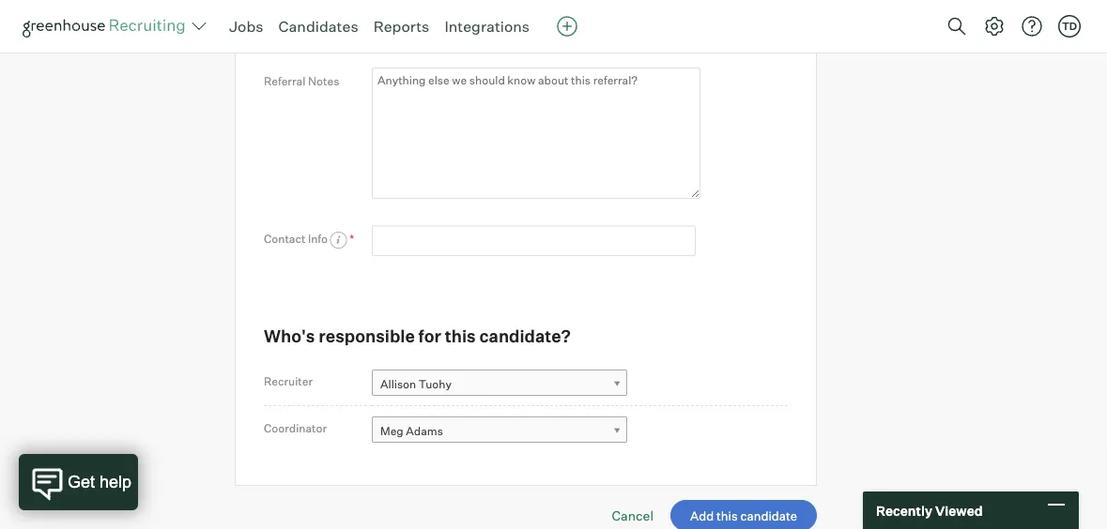 Task type: locate. For each thing, give the bounding box(es) containing it.
this
[[445, 325, 476, 347]]

*
[[350, 232, 354, 246]]

cancel
[[612, 508, 654, 524]]

who's responsible for this candidate?
[[264, 325, 571, 347]]

allison tuohy
[[380, 377, 452, 391]]

notes
[[308, 74, 339, 88]]

recently
[[876, 503, 933, 519]]

td
[[1062, 20, 1077, 32]]

Referral Notes text field
[[372, 68, 701, 199]]

None submit
[[670, 501, 817, 530]]

search image
[[946, 15, 968, 38]]

referral notes
[[264, 74, 339, 88]]

contact info
[[264, 232, 330, 246]]

None text field
[[372, 226, 696, 256]]

viewed
[[935, 503, 983, 519]]

contact
[[264, 232, 306, 246]]

candidates
[[278, 17, 358, 36]]

tuohy
[[419, 377, 452, 391]]

coordinator
[[264, 421, 327, 436]]

for
[[418, 325, 441, 347]]

jobs link
[[229, 17, 263, 36]]

greenhouse recruiting image
[[23, 15, 192, 38]]

td button
[[1058, 15, 1081, 38]]

configure image
[[983, 15, 1006, 38]]

recruiter
[[264, 374, 313, 388]]

meg adams link
[[372, 417, 627, 444]]



Task type: describe. For each thing, give the bounding box(es) containing it.
allison
[[380, 377, 416, 391]]

choose... link
[[372, 0, 627, 27]]

jobs
[[229, 17, 263, 36]]

td button
[[1055, 11, 1085, 41]]

info
[[308, 232, 328, 246]]

meg
[[380, 424, 404, 438]]

reports
[[373, 17, 430, 36]]

recently viewed
[[876, 503, 983, 519]]

cancel link
[[612, 508, 654, 524]]

candidates link
[[278, 17, 358, 36]]

reports link
[[373, 17, 430, 36]]

integrations
[[445, 17, 530, 36]]

referral
[[264, 74, 306, 88]]

responsible
[[319, 325, 415, 347]]

adams
[[406, 424, 443, 438]]

candidate?
[[479, 325, 571, 347]]

meg adams
[[380, 424, 443, 438]]

choose...
[[380, 7, 430, 21]]

allison tuohy link
[[372, 370, 627, 397]]

who's
[[264, 325, 315, 347]]

integrations link
[[445, 17, 530, 36]]



Task type: vqa. For each thing, say whether or not it's contained in the screenshot.
Allison Tuohy
yes



